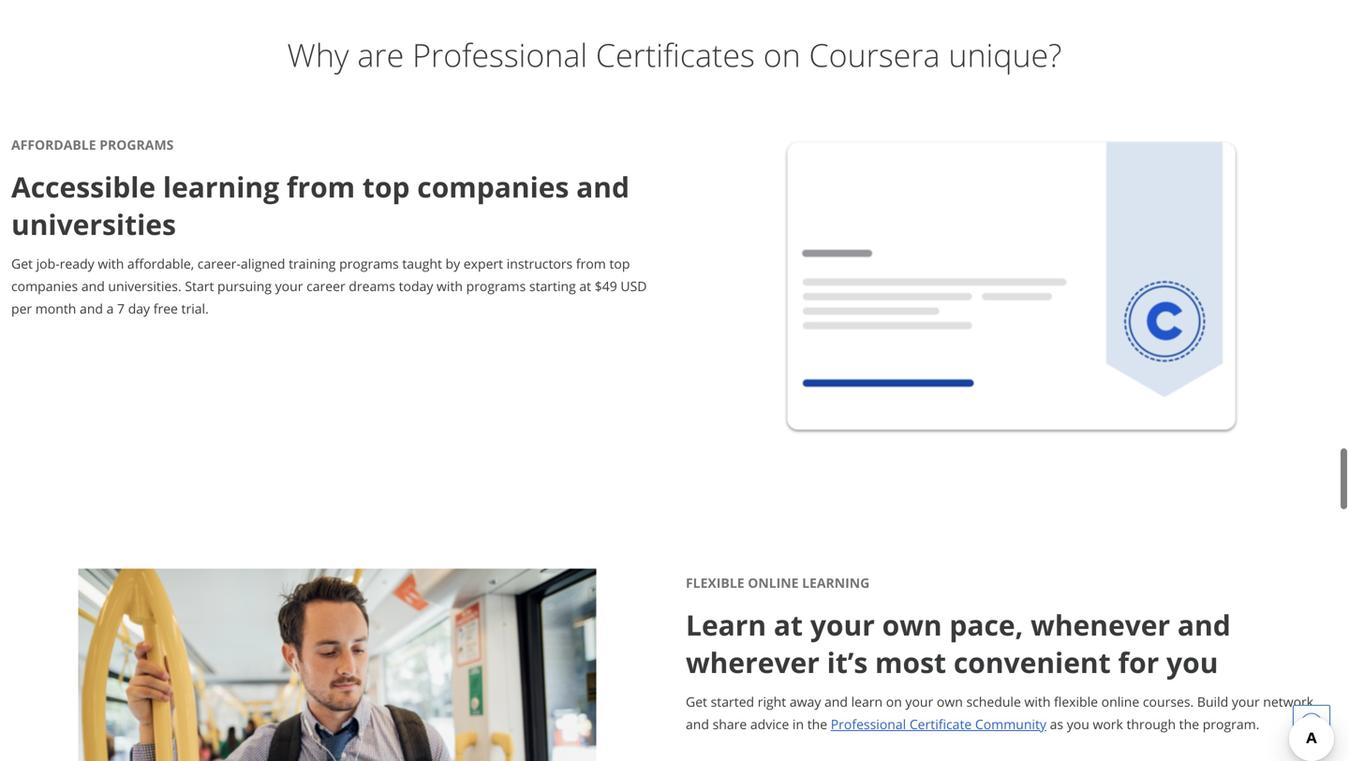 Task type: locate. For each thing, give the bounding box(es) containing it.
with up professional certificate community as you work through the program.
[[1025, 693, 1051, 711]]

1 vertical spatial programs
[[466, 277, 526, 295]]

1 the from the left
[[807, 716, 828, 734]]

0 horizontal spatial with
[[98, 255, 124, 272]]

get inside "get started right away and learn on your own schedule with flexible online courses. build your network and share advice in the"
[[686, 693, 707, 711]]

0 vertical spatial top
[[363, 168, 410, 206]]

get left job-
[[11, 255, 33, 272]]

1 horizontal spatial get
[[686, 693, 707, 711]]

your down learning
[[810, 606, 875, 644]]

get for accessible learning from top companies and universities
[[11, 255, 33, 272]]

1 horizontal spatial top
[[610, 255, 630, 272]]

0 vertical spatial you
[[1167, 644, 1219, 682]]

learn at your own pace, whenever and wherever it's most convenient for you
[[686, 606, 1231, 682]]

top inside get job-ready with affordable, career-aligned training programs taught by expert instructors from top companies and universities. start pursuing your career dreams today with programs starting at $49 usd per month and a 7 day free trial.
[[610, 255, 630, 272]]

1 vertical spatial companies
[[11, 277, 78, 295]]

0 horizontal spatial from
[[287, 168, 355, 206]]

0 horizontal spatial on
[[763, 33, 801, 76]]

build
[[1197, 693, 1229, 711]]

with
[[98, 255, 124, 272], [437, 277, 463, 295], [1025, 693, 1051, 711]]

0 vertical spatial on
[[763, 33, 801, 76]]

the down the courses.
[[1179, 716, 1200, 734]]

get
[[11, 255, 33, 272], [686, 693, 707, 711]]

and inside the learn at your own pace, whenever and wherever it's most convenient for you
[[1178, 606, 1231, 644]]

you up build on the bottom right of the page
[[1167, 644, 1219, 682]]

1 horizontal spatial the
[[1179, 716, 1200, 734]]

get started right away and learn on your own schedule with flexible online courses. build your network and share advice in the
[[686, 693, 1314, 734]]

the right in in the right bottom of the page
[[807, 716, 828, 734]]

companies up expert
[[417, 168, 569, 206]]

professional
[[412, 33, 588, 76], [831, 716, 906, 734]]

today
[[399, 277, 433, 295]]

1 vertical spatial get
[[686, 693, 707, 711]]

own inside the learn at your own pace, whenever and wherever it's most convenient for you
[[882, 606, 942, 644]]

the
[[807, 716, 828, 734], [1179, 716, 1200, 734]]

you
[[1167, 644, 1219, 682], [1067, 716, 1090, 734]]

share
[[713, 716, 747, 734]]

1 horizontal spatial from
[[576, 255, 606, 272]]

and
[[576, 168, 630, 206], [81, 277, 105, 295], [80, 300, 103, 317], [1178, 606, 1231, 644], [825, 693, 848, 711], [686, 716, 709, 734]]

wherever
[[686, 644, 820, 682]]

1 horizontal spatial companies
[[417, 168, 569, 206]]

0 vertical spatial at
[[579, 277, 591, 295]]

1 horizontal spatial programs
[[466, 277, 526, 295]]

universities
[[11, 205, 176, 243]]

programs
[[339, 255, 399, 272], [466, 277, 526, 295]]

own
[[882, 606, 942, 644], [937, 693, 963, 711]]

programs up dreams
[[339, 255, 399, 272]]

0 horizontal spatial top
[[363, 168, 410, 206]]

your down training
[[275, 277, 303, 295]]

programs down expert
[[466, 277, 526, 295]]

0 vertical spatial companies
[[417, 168, 569, 206]]

schedule
[[967, 693, 1021, 711]]

1 horizontal spatial you
[[1167, 644, 1219, 682]]

0 vertical spatial own
[[882, 606, 942, 644]]

it's
[[827, 644, 868, 682]]

convenient
[[954, 644, 1111, 682]]

0 horizontal spatial companies
[[11, 277, 78, 295]]

expert
[[464, 255, 503, 272]]

get for learn at your own pace, whenever and wherever it's most convenient for you
[[686, 693, 707, 711]]

learning
[[802, 574, 870, 592]]

0 vertical spatial get
[[11, 255, 33, 272]]

companies down job-
[[11, 277, 78, 295]]

companies
[[417, 168, 569, 206], [11, 277, 78, 295]]

get inside get job-ready with affordable, career-aligned training programs taught by expert instructors from top companies and universities. start pursuing your career dreams today with programs starting at $49 usd per month and a 7 day free trial.
[[11, 255, 33, 272]]

at down "flexible online learning"
[[774, 606, 803, 644]]

and inside accessible learning from top companies and universities
[[576, 168, 630, 206]]

2 vertical spatial with
[[1025, 693, 1051, 711]]

0 horizontal spatial get
[[11, 255, 33, 272]]

1 vertical spatial at
[[774, 606, 803, 644]]

per
[[11, 300, 32, 317]]

0 vertical spatial with
[[98, 255, 124, 272]]

on inside "get started right away and learn on your own schedule with flexible online courses. build your network and share advice in the"
[[886, 693, 902, 711]]

top up $49
[[610, 255, 630, 272]]

1 horizontal spatial with
[[437, 277, 463, 295]]

1 vertical spatial you
[[1067, 716, 1090, 734]]

professional certificate community link
[[831, 716, 1047, 734]]

0 vertical spatial programs
[[339, 255, 399, 272]]

with right ready
[[98, 255, 124, 272]]

dreams
[[349, 277, 395, 295]]

on left coursera at the right of page
[[763, 33, 801, 76]]

on
[[763, 33, 801, 76], [886, 693, 902, 711]]

1 vertical spatial top
[[610, 255, 630, 272]]

ready
[[60, 255, 94, 272]]

flexible
[[686, 574, 745, 592]]

1 vertical spatial on
[[886, 693, 902, 711]]

help center image
[[1301, 713, 1323, 736]]

a
[[106, 300, 114, 317]]

you right as
[[1067, 716, 1090, 734]]

get left started
[[686, 693, 707, 711]]

with down by
[[437, 277, 463, 295]]

program.
[[1203, 716, 1260, 734]]

professional certificate community as you work through the program.
[[831, 716, 1260, 734]]

you inside the learn at your own pace, whenever and wherever it's most convenient for you
[[1167, 644, 1219, 682]]

online
[[748, 574, 799, 592]]

1 horizontal spatial at
[[774, 606, 803, 644]]

from up $49
[[576, 255, 606, 272]]

1 vertical spatial own
[[937, 693, 963, 711]]

affordable,
[[127, 255, 194, 272]]

1 vertical spatial professional
[[831, 716, 906, 734]]

affordable programs
[[11, 136, 174, 153]]

at
[[579, 277, 591, 295], [774, 606, 803, 644]]

most
[[875, 644, 946, 682]]

own left pace,
[[882, 606, 942, 644]]

certificates
[[596, 33, 755, 76]]

whenever
[[1031, 606, 1171, 644]]

coursera
[[809, 33, 940, 76]]

the inside "get started right away and learn on your own schedule with flexible online courses. build your network and share advice in the"
[[807, 716, 828, 734]]

your
[[275, 277, 303, 295], [810, 606, 875, 644], [906, 693, 934, 711], [1232, 693, 1260, 711]]

companies inside accessible learning from top companies and universities
[[417, 168, 569, 206]]

by
[[446, 255, 460, 272]]

1 horizontal spatial on
[[886, 693, 902, 711]]

career-
[[198, 255, 241, 272]]

taught
[[402, 255, 442, 272]]

learning
[[163, 168, 279, 206]]

0 horizontal spatial professional
[[412, 33, 588, 76]]

your inside the learn at your own pace, whenever and wherever it's most convenient for you
[[810, 606, 875, 644]]

1 horizontal spatial professional
[[831, 716, 906, 734]]

0 horizontal spatial the
[[807, 716, 828, 734]]

your up professional certificate community link
[[906, 693, 934, 711]]

on right learn
[[886, 693, 902, 711]]

month
[[35, 300, 76, 317]]

from
[[287, 168, 355, 206], [576, 255, 606, 272]]

own up the certificate
[[937, 693, 963, 711]]

2 horizontal spatial with
[[1025, 693, 1051, 711]]

community
[[975, 716, 1047, 734]]

at left $49
[[579, 277, 591, 295]]

day
[[128, 300, 150, 317]]

unique?
[[949, 33, 1062, 76]]

top up 'taught' at left
[[363, 168, 410, 206]]

as
[[1050, 716, 1064, 734]]

1 vertical spatial from
[[576, 255, 606, 272]]

top
[[363, 168, 410, 206], [610, 255, 630, 272]]

0 horizontal spatial at
[[579, 277, 591, 295]]

0 vertical spatial from
[[287, 168, 355, 206]]

from up training
[[287, 168, 355, 206]]

pursuing
[[217, 277, 272, 295]]

training
[[289, 255, 336, 272]]

network
[[1263, 693, 1314, 711]]



Task type: describe. For each thing, give the bounding box(es) containing it.
accessible
[[11, 168, 156, 206]]

top inside accessible learning from top companies and universities
[[363, 168, 410, 206]]

instructors
[[507, 255, 573, 272]]

flexible online learning
[[686, 574, 870, 592]]

at inside get job-ready with affordable, career-aligned training programs taught by expert instructors from top companies and universities. start pursuing your career dreams today with programs starting at $49 usd per month and a 7 day free trial.
[[579, 277, 591, 295]]

are
[[357, 33, 404, 76]]

0 vertical spatial professional
[[412, 33, 588, 76]]

why
[[287, 33, 349, 76]]

in
[[793, 716, 804, 734]]

flexible
[[1054, 693, 1098, 711]]

start
[[185, 277, 214, 295]]

career
[[306, 277, 345, 295]]

for
[[1118, 644, 1159, 682]]

companies inside get job-ready with affordable, career-aligned training programs taught by expert instructors from top companies and universities. start pursuing your career dreams today with programs starting at $49 usd per month and a 7 day free trial.
[[11, 277, 78, 295]]

started
[[711, 693, 754, 711]]

7
[[117, 300, 125, 317]]

programs
[[100, 136, 174, 153]]

2 the from the left
[[1179, 716, 1200, 734]]

why are professional certificates on coursera unique?
[[287, 33, 1062, 76]]

certificate
[[910, 716, 972, 734]]

accessible learning from top companies and universities
[[11, 168, 630, 243]]

starting
[[529, 277, 576, 295]]

0 horizontal spatial programs
[[339, 255, 399, 272]]

courses.
[[1143, 693, 1194, 711]]

at inside the learn at your own pace, whenever and wherever it's most convenient for you
[[774, 606, 803, 644]]

0 horizontal spatial you
[[1067, 716, 1090, 734]]

1 vertical spatial with
[[437, 277, 463, 295]]

from inside get job-ready with affordable, career-aligned training programs taught by expert instructors from top companies and universities. start pursuing your career dreams today with programs starting at $49 usd per month and a 7 day free trial.
[[576, 255, 606, 272]]

from inside accessible learning from top companies and universities
[[287, 168, 355, 206]]

learn
[[686, 606, 767, 644]]

affordable
[[11, 136, 96, 153]]

right
[[758, 693, 786, 711]]

universities.
[[108, 277, 181, 295]]

through
[[1127, 716, 1176, 734]]

free
[[153, 300, 178, 317]]

advice
[[750, 716, 789, 734]]

with inside "get started right away and learn on your own schedule with flexible online courses. build your network and share advice in the"
[[1025, 693, 1051, 711]]

trial.
[[181, 300, 209, 317]]

your inside get job-ready with affordable, career-aligned training programs taught by expert instructors from top companies and universities. start pursuing your career dreams today with programs starting at $49 usd per month and a 7 day free trial.
[[275, 277, 303, 295]]

learn
[[851, 693, 883, 711]]

pace,
[[950, 606, 1024, 644]]

usd
[[621, 277, 647, 295]]

$49
[[595, 277, 617, 295]]

your up program.
[[1232, 693, 1260, 711]]

get job-ready with affordable, career-aligned training programs taught by expert instructors from top companies and universities. start pursuing your career dreams today with programs starting at $49 usd per month and a 7 day free trial.
[[11, 255, 647, 317]]

work
[[1093, 716, 1123, 734]]

online
[[1102, 693, 1140, 711]]

away
[[790, 693, 821, 711]]

own inside "get started right away and learn on your own schedule with flexible online courses. build your network and share advice in the"
[[937, 693, 963, 711]]

job-
[[36, 255, 60, 272]]

aligned
[[241, 255, 285, 272]]



Task type: vqa. For each thing, say whether or not it's contained in the screenshot.
the Why are Professional Certificates on Coursera unique?
yes



